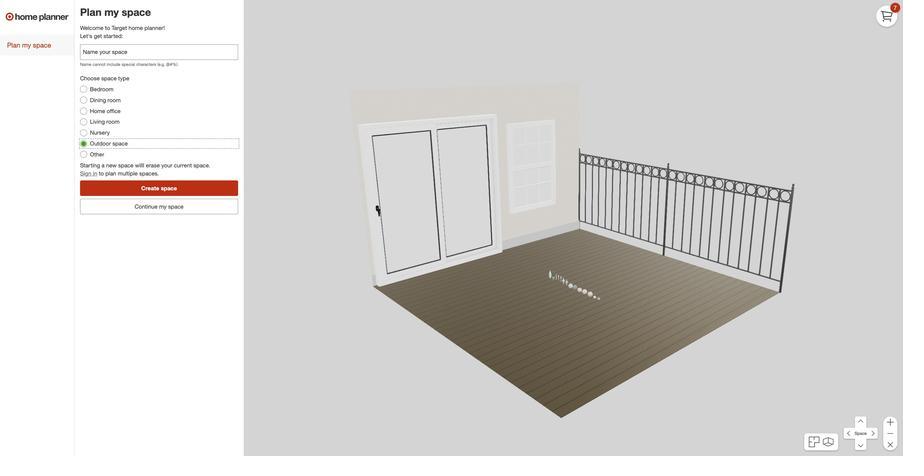 Task type: vqa. For each thing, say whether or not it's contained in the screenshot.
willl on the top of the page
yes



Task type: locate. For each thing, give the bounding box(es) containing it.
1 vertical spatial plan my space
[[7, 41, 51, 49]]

7
[[894, 4, 897, 11]]

my right continue
[[159, 203, 167, 210]]

name cannot include special characters (e.g. @#%)
[[80, 62, 178, 67]]

home
[[129, 24, 143, 31]]

other
[[90, 151, 104, 158]]

Nursery radio
[[80, 129, 87, 136]]

plan my space up target
[[80, 6, 151, 18]]

0 horizontal spatial plan
[[7, 41, 20, 49]]

0 vertical spatial plan my space
[[80, 6, 151, 18]]

my
[[104, 6, 119, 18], [22, 41, 31, 49], [159, 203, 167, 210]]

continue my space button
[[80, 199, 238, 214]]

my up target
[[104, 6, 119, 18]]

plan my space
[[80, 6, 151, 18], [7, 41, 51, 49]]

starting
[[80, 162, 100, 169]]

None text field
[[80, 44, 238, 60]]

erase
[[146, 162, 160, 169]]

space
[[855, 431, 867, 436]]

let's
[[80, 32, 92, 40]]

continue
[[135, 203, 158, 210]]

1 horizontal spatial to
[[105, 24, 110, 31]]

to up started: at the top left
[[105, 24, 110, 31]]

1 horizontal spatial plan my space
[[80, 6, 151, 18]]

0 vertical spatial to
[[105, 24, 110, 31]]

Other radio
[[80, 151, 87, 158]]

1 vertical spatial plan
[[7, 41, 20, 49]]

plan my space button
[[0, 35, 74, 55]]

space down "create space" button at the left top of page
[[168, 203, 184, 210]]

my down home planner landing page image
[[22, 41, 31, 49]]

your
[[161, 162, 172, 169]]

space right create
[[161, 185, 177, 192]]

space up 'bedroom'
[[101, 75, 117, 82]]

choose space type
[[80, 75, 129, 82]]

plan my space down home planner landing page image
[[7, 41, 51, 49]]

0 vertical spatial my
[[104, 6, 119, 18]]

1 horizontal spatial plan
[[80, 6, 102, 18]]

0 horizontal spatial to
[[99, 170, 104, 177]]

room down the office
[[106, 118, 120, 125]]

space right outdoor
[[112, 140, 128, 147]]

7 button
[[876, 3, 900, 27]]

space.
[[194, 162, 210, 169]]

1 vertical spatial room
[[106, 118, 120, 125]]

type
[[118, 75, 129, 82]]

office
[[107, 107, 121, 115]]

plan
[[80, 6, 102, 18], [7, 41, 20, 49]]

plan
[[105, 170, 116, 177]]

top view button icon image
[[809, 437, 820, 448]]

Living room radio
[[80, 119, 87, 126]]

2 horizontal spatial my
[[159, 203, 167, 210]]

to right in
[[99, 170, 104, 177]]

room up the office
[[108, 97, 121, 104]]

bedroom
[[90, 86, 114, 93]]

Bedroom radio
[[80, 86, 87, 93]]

0 vertical spatial room
[[108, 97, 121, 104]]

room
[[108, 97, 121, 104], [106, 118, 120, 125]]

started:
[[104, 32, 123, 40]]

0 horizontal spatial plan my space
[[7, 41, 51, 49]]

1 horizontal spatial my
[[104, 6, 119, 18]]

1 vertical spatial to
[[99, 170, 104, 177]]

space down home planner landing page image
[[33, 41, 51, 49]]

0 horizontal spatial my
[[22, 41, 31, 49]]

tilt camera down 30° image
[[855, 439, 867, 451]]

to
[[105, 24, 110, 31], [99, 170, 104, 177]]

sign in button
[[80, 170, 97, 178]]

outdoor space
[[90, 140, 128, 147]]

tilt camera up 30° image
[[855, 417, 867, 428]]

space up multiple on the top left
[[118, 162, 134, 169]]

a
[[102, 162, 105, 169]]

room for dining room
[[108, 97, 121, 104]]

get
[[94, 32, 102, 40]]

create space
[[141, 185, 177, 192]]

0 vertical spatial plan
[[80, 6, 102, 18]]

space
[[122, 6, 151, 18], [33, 41, 51, 49], [101, 75, 117, 82], [112, 140, 128, 147], [118, 162, 134, 169], [161, 185, 177, 192], [168, 203, 184, 210]]



Task type: describe. For each thing, give the bounding box(es) containing it.
special
[[122, 62, 135, 67]]

room for living room
[[106, 118, 120, 125]]

new
[[106, 162, 117, 169]]

(e.g.
[[157, 62, 165, 67]]

create
[[141, 185, 159, 192]]

plan inside plan my space button
[[7, 41, 20, 49]]

@#%)
[[166, 62, 178, 67]]

target
[[112, 24, 127, 31]]

name
[[80, 62, 91, 67]]

spaces.
[[139, 170, 159, 177]]

nursery
[[90, 129, 110, 136]]

front view button icon image
[[823, 438, 834, 447]]

home planner landing page image
[[6, 6, 68, 28]]

to inside welcome to target home planner! let's get started:
[[105, 24, 110, 31]]

to inside "starting a new space willl erase your current space. sign in to plan multiple spaces."
[[99, 170, 104, 177]]

Home office radio
[[80, 108, 87, 115]]

living room
[[90, 118, 120, 125]]

dining
[[90, 97, 106, 104]]

welcome to target home planner! let's get started:
[[80, 24, 165, 40]]

planner!
[[144, 24, 165, 31]]

continue my space
[[135, 203, 184, 210]]

outdoor
[[90, 140, 111, 147]]

space inside button
[[161, 185, 177, 192]]

2 vertical spatial my
[[159, 203, 167, 210]]

characters
[[136, 62, 156, 67]]

living
[[90, 118, 105, 125]]

plan my space inside plan my space button
[[7, 41, 51, 49]]

home office
[[90, 107, 121, 115]]

welcome
[[80, 24, 103, 31]]

starting a new space willl erase your current space. sign in to plan multiple spaces.
[[80, 162, 210, 177]]

dining room
[[90, 97, 121, 104]]

in
[[93, 170, 97, 177]]

cannot
[[93, 62, 106, 67]]

current
[[174, 162, 192, 169]]

space up the home
[[122, 6, 151, 18]]

pan camera right 30° image
[[866, 428, 878, 440]]

home
[[90, 107, 105, 115]]

choose
[[80, 75, 100, 82]]

create space button
[[80, 180, 238, 196]]

multiple
[[118, 170, 138, 177]]

willl
[[135, 162, 144, 169]]

Dining room radio
[[80, 97, 87, 104]]

Outdoor space radio
[[80, 140, 87, 147]]

1 vertical spatial my
[[22, 41, 31, 49]]

sign
[[80, 170, 91, 177]]

pan camera left 30° image
[[844, 428, 855, 440]]

space inside "starting a new space willl erase your current space. sign in to plan multiple spaces."
[[118, 162, 134, 169]]

include
[[107, 62, 120, 67]]



